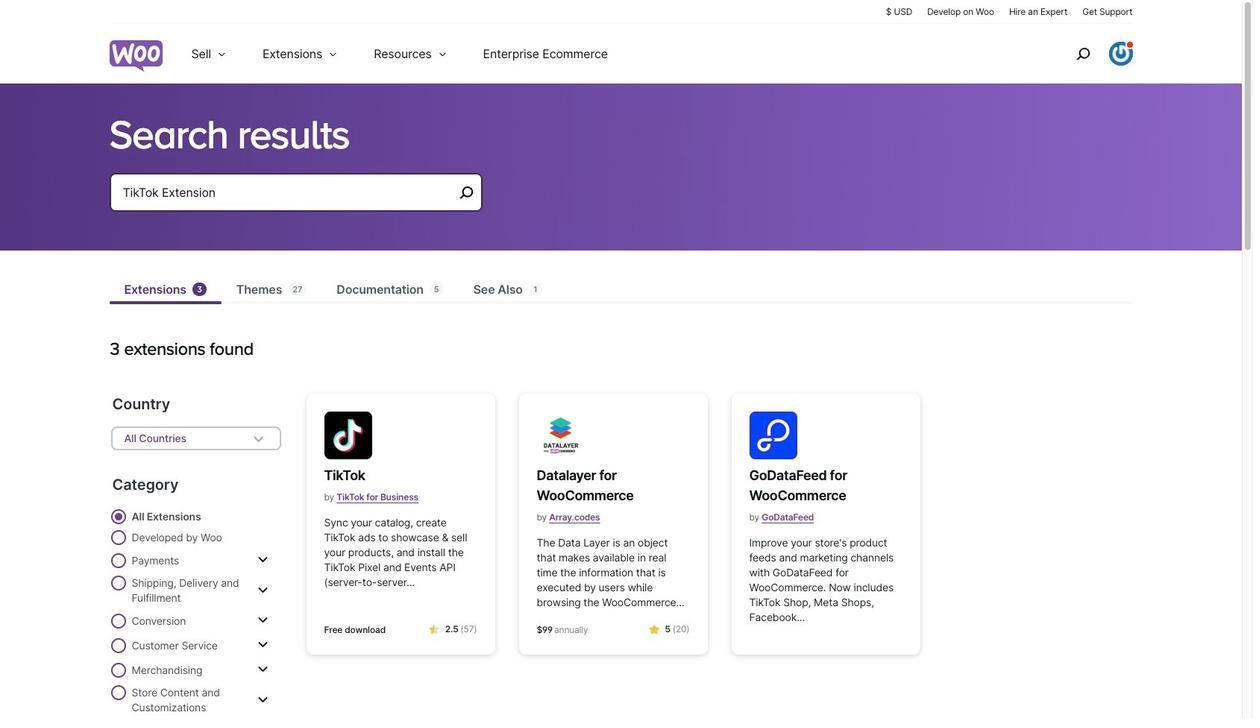 Task type: locate. For each thing, give the bounding box(es) containing it.
2 show subcategories image from the top
[[258, 664, 268, 676]]

show subcategories image
[[258, 584, 268, 596], [258, 664, 268, 676]]

4 show subcategories image from the top
[[258, 694, 268, 706]]

Search extensions search field
[[123, 182, 454, 203]]

1 vertical spatial show subcategories image
[[258, 664, 268, 676]]

show subcategories image
[[258, 554, 268, 566], [258, 615, 268, 627], [258, 639, 268, 651], [258, 694, 268, 706]]

Filter countries field
[[111, 427, 281, 451]]

None search field
[[109, 173, 482, 230]]

open account menu image
[[1109, 42, 1133, 66]]

2 show subcategories image from the top
[[258, 615, 268, 627]]

0 vertical spatial show subcategories image
[[258, 584, 268, 596]]



Task type: vqa. For each thing, say whether or not it's contained in the screenshot.
OPEN ACCOUNT MENU image
yes



Task type: describe. For each thing, give the bounding box(es) containing it.
1 show subcategories image from the top
[[258, 584, 268, 596]]

angle down image
[[250, 430, 267, 448]]

1 show subcategories image from the top
[[258, 554, 268, 566]]

3 show subcategories image from the top
[[258, 639, 268, 651]]

search image
[[1071, 42, 1095, 66]]

service navigation menu element
[[1044, 29, 1133, 78]]



